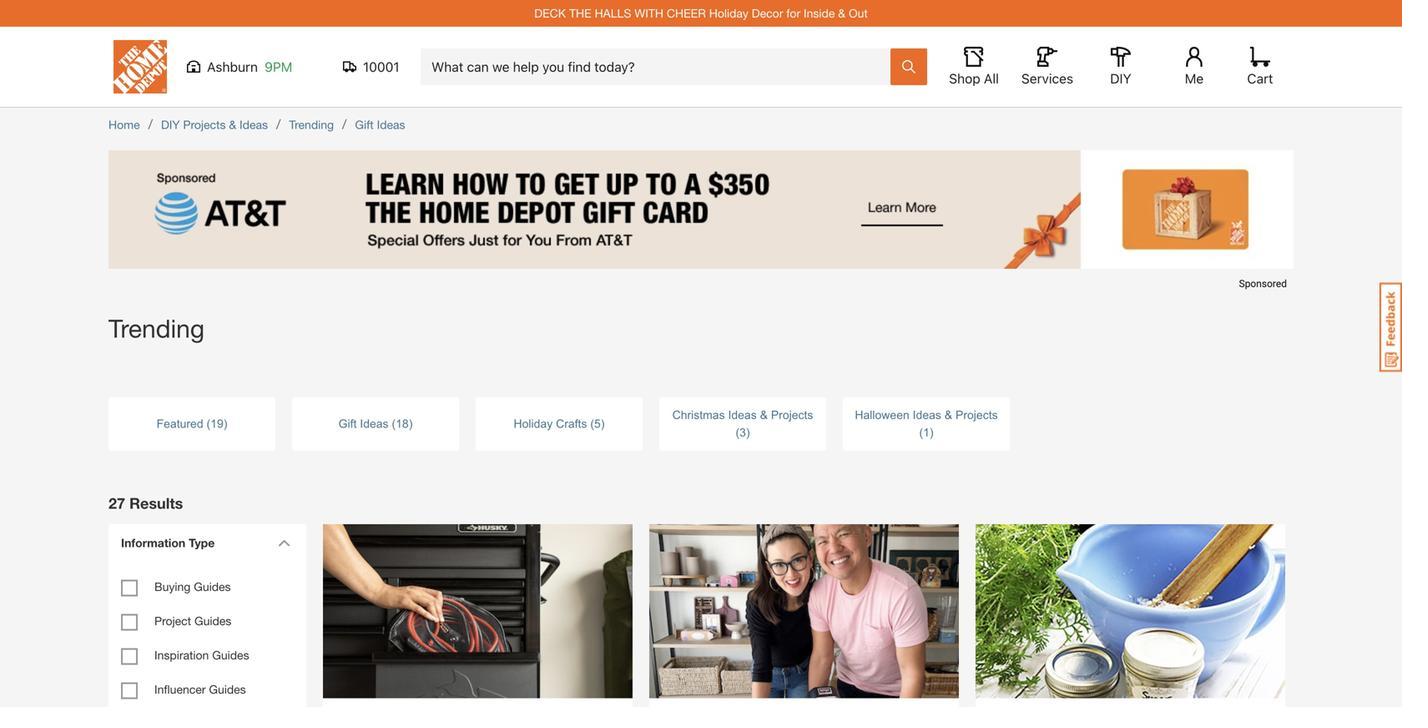 Task type: locate. For each thing, give the bounding box(es) containing it.
1 vertical spatial holiday
[[514, 417, 553, 430]]

19
[[211, 417, 224, 430]]

projects inside christmas ideas & projects ( 3 )
[[771, 409, 814, 422]]

& right christmas
[[760, 409, 768, 422]]

ashburn
[[207, 59, 258, 75]]

ideas down 10001
[[377, 118, 405, 132]]

influencer
[[154, 683, 206, 696]]

holiday left decor
[[709, 6, 749, 20]]

projects
[[183, 118, 226, 132], [771, 409, 814, 422], [956, 409, 998, 422]]

inspiration guides
[[154, 648, 249, 662]]

holiday
[[709, 6, 749, 20], [514, 417, 553, 430]]

shop all
[[949, 71, 999, 86]]

gift
[[355, 118, 374, 132], [339, 417, 357, 430]]

& left out
[[838, 6, 846, 20]]

father's day gift guide image
[[323, 496, 633, 707]]

0 horizontal spatial diy
[[161, 118, 180, 132]]

27
[[109, 494, 125, 512]]

1 vertical spatial gift
[[339, 417, 357, 430]]

ideas up 1 on the right bottom
[[913, 409, 942, 422]]

gift right trending link
[[355, 118, 374, 132]]

holiday crafts ( 5 )
[[514, 417, 605, 430]]

influencer guides
[[154, 683, 246, 696]]

27 result s
[[109, 494, 183, 512]]

1 horizontal spatial diy
[[1111, 71, 1132, 86]]

diy
[[1111, 71, 1132, 86], [161, 118, 180, 132]]

gift ideas ( 18 )
[[339, 417, 413, 430]]

& for halloween ideas & projects ( 1 )
[[945, 409, 953, 422]]

projects inside "halloween ideas & projects ( 1 )"
[[956, 409, 998, 422]]

shop
[[949, 71, 981, 86]]

0 horizontal spatial projects
[[183, 118, 226, 132]]

the home depot logo image
[[114, 40, 167, 94]]

guides up project guides
[[194, 580, 231, 594]]

guides
[[194, 580, 231, 594], [195, 614, 232, 628], [212, 648, 249, 662], [209, 683, 246, 696]]

projects for halloween ideas & projects ( 1 )
[[956, 409, 998, 422]]

diy inside button
[[1111, 71, 1132, 86]]

0 horizontal spatial trending
[[109, 314, 205, 343]]

2 horizontal spatial projects
[[956, 409, 998, 422]]

guides down 'inspiration guides'
[[209, 683, 246, 696]]

( inside "halloween ideas & projects ( 1 )"
[[920, 426, 924, 439]]

me
[[1185, 71, 1204, 86]]

ideas
[[240, 118, 268, 132], [377, 118, 405, 132], [728, 409, 757, 422], [913, 409, 942, 422], [360, 417, 389, 430]]

trending link
[[289, 118, 334, 132]]

diy right home "link"
[[161, 118, 180, 132]]

holiday left crafts
[[514, 417, 553, 430]]

diy left me
[[1111, 71, 1132, 86]]

halloween ideas & projects ( 1 )
[[855, 409, 998, 439]]

gift left 18
[[339, 417, 357, 430]]

1 vertical spatial trending
[[109, 314, 205, 343]]

&
[[838, 6, 846, 20], [229, 118, 236, 132], [760, 409, 768, 422], [945, 409, 953, 422]]

0 vertical spatial trending
[[289, 118, 334, 132]]

diy for diy projects & ideas
[[161, 118, 180, 132]]

& inside christmas ideas & projects ( 3 )
[[760, 409, 768, 422]]

)
[[224, 417, 227, 430], [409, 417, 413, 430], [601, 417, 605, 430], [746, 426, 750, 439], [930, 426, 934, 439]]

0 vertical spatial gift
[[355, 118, 374, 132]]

services
[[1022, 71, 1074, 86]]

1 horizontal spatial projects
[[771, 409, 814, 422]]

& for christmas ideas & projects ( 3 )
[[760, 409, 768, 422]]

diy projects & ideas
[[161, 118, 268, 132]]

ideas for halloween ideas & projects ( 1 )
[[913, 409, 942, 422]]

ideas left 18
[[360, 417, 389, 430]]

9pm
[[265, 59, 293, 75]]

cart
[[1248, 71, 1274, 86]]

guides up 'inspiration guides'
[[195, 614, 232, 628]]

project guides
[[154, 614, 232, 628]]

& down 'ashburn'
[[229, 118, 236, 132]]

ideas inside "halloween ideas & projects ( 1 )"
[[913, 409, 942, 422]]

0 vertical spatial diy
[[1111, 71, 1132, 86]]

ashburn 9pm
[[207, 59, 293, 75]]

gift ideas
[[355, 118, 405, 132]]

the
[[569, 6, 592, 20]]

christmas ideas & projects ( 3 )
[[673, 409, 814, 439]]

buying
[[154, 580, 191, 594]]

halloween
[[855, 409, 910, 422]]

& inside "halloween ideas & projects ( 1 )"
[[945, 409, 953, 422]]

all
[[984, 71, 999, 86]]

1
[[924, 426, 930, 439]]

halls
[[595, 6, 632, 20]]

ideas inside christmas ideas & projects ( 3 )
[[728, 409, 757, 422]]

featured
[[157, 417, 203, 430]]

with
[[635, 6, 664, 20]]

ideas for gift ideas ( 18 )
[[360, 417, 389, 430]]

& right halloween
[[945, 409, 953, 422]]

guides up influencer guides
[[212, 648, 249, 662]]

ideas up 3
[[728, 409, 757, 422]]

1 vertical spatial diy
[[161, 118, 180, 132]]

(
[[207, 417, 211, 430], [392, 417, 396, 430], [591, 417, 594, 430], [736, 426, 740, 439], [920, 426, 924, 439]]

0 vertical spatial holiday
[[709, 6, 749, 20]]

trending
[[289, 118, 334, 132], [109, 314, 205, 343]]



Task type: vqa. For each thing, say whether or not it's contained in the screenshot.


Task type: describe. For each thing, give the bounding box(es) containing it.
information type button
[[113, 524, 296, 562]]

diy button
[[1095, 47, 1148, 87]]

buying guides
[[154, 580, 231, 594]]

christmas
[[673, 409, 725, 422]]

caret icon image
[[278, 539, 291, 547]]

featured ( 19 )
[[157, 417, 227, 430]]

inspiration
[[154, 648, 209, 662]]

0 horizontal spatial holiday
[[514, 417, 553, 430]]

1 horizontal spatial trending
[[289, 118, 334, 132]]

deck the halls with cheer holiday decor for inside & out
[[535, 6, 868, 20]]

ideas left trending link
[[240, 118, 268, 132]]

diy projects & ideas link
[[161, 118, 268, 132]]

) inside "halloween ideas & projects ( 1 )"
[[930, 426, 934, 439]]

information
[[121, 536, 186, 550]]

ideas for christmas ideas & projects ( 3 )
[[728, 409, 757, 422]]

10001
[[363, 59, 400, 75]]

cheer
[[667, 6, 706, 20]]

home
[[109, 118, 140, 132]]

1 horizontal spatial holiday
[[709, 6, 749, 20]]

out
[[849, 6, 868, 20]]

projects for christmas ideas & projects ( 3 )
[[771, 409, 814, 422]]

information type
[[121, 536, 215, 550]]

What can we help you find today? search field
[[432, 49, 890, 84]]

decor
[[752, 6, 784, 20]]

) inside christmas ideas & projects ( 3 )
[[746, 426, 750, 439]]

shop all button
[[948, 47, 1001, 87]]

gift for gift ideas ( 18 )
[[339, 417, 357, 430]]

deck the halls with cheer holiday decor for inside & out link
[[535, 6, 868, 20]]

3
[[740, 426, 746, 439]]

deck
[[535, 6, 566, 20]]

gift for gift ideas
[[355, 118, 374, 132]]

diy lavender sugar scrub image
[[976, 496, 1286, 707]]

guides for inspiration guides
[[212, 648, 249, 662]]

10001 button
[[343, 58, 401, 75]]

cart link
[[1242, 47, 1279, 87]]

services button
[[1021, 47, 1075, 87]]

gift ideas link
[[355, 118, 405, 132]]

home link
[[109, 118, 140, 132]]

advertisement region
[[109, 150, 1294, 296]]

& for diy projects & ideas
[[229, 118, 236, 132]]

18
[[396, 417, 409, 430]]

me button
[[1168, 47, 1222, 87]]

feedback link image
[[1380, 282, 1403, 372]]

( inside christmas ideas & projects ( 3 )
[[736, 426, 740, 439]]

guides for project guides
[[195, 614, 232, 628]]

crafts
[[556, 417, 587, 430]]

ideas for gift ideas
[[377, 118, 405, 132]]

holiday gift basket image
[[650, 496, 959, 707]]

for
[[787, 6, 801, 20]]

type
[[189, 536, 215, 550]]

diy for diy
[[1111, 71, 1132, 86]]

guides for buying guides
[[194, 580, 231, 594]]

result
[[129, 494, 175, 512]]

s
[[175, 494, 183, 512]]

inside
[[804, 6, 835, 20]]

guides for influencer guides
[[209, 683, 246, 696]]

5
[[594, 417, 601, 430]]

project
[[154, 614, 191, 628]]



